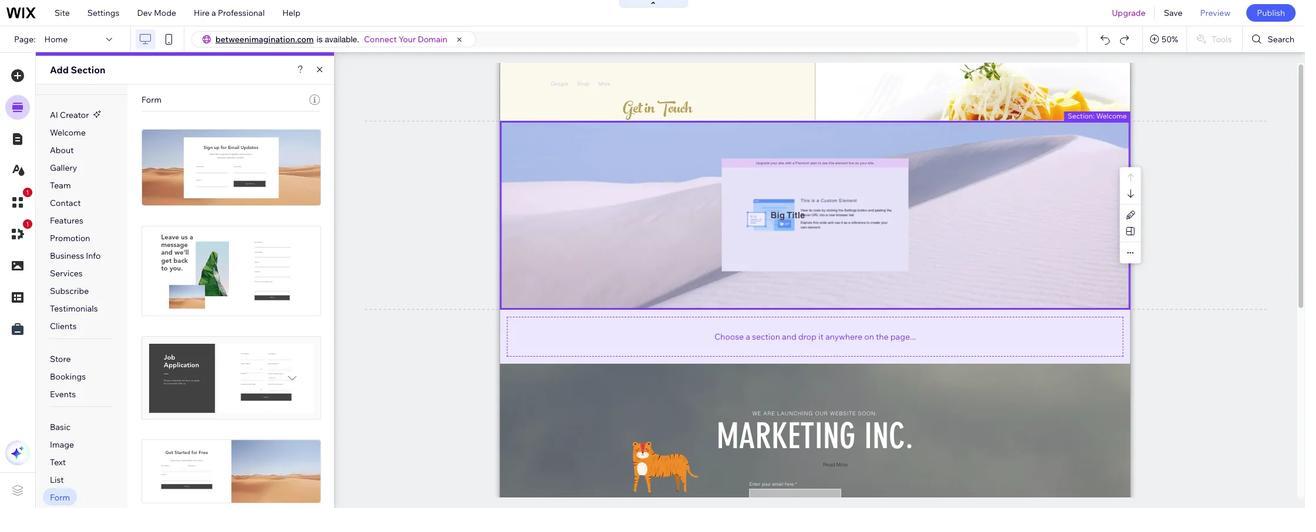 Task type: locate. For each thing, give the bounding box(es) containing it.
tools
[[1212, 34, 1233, 45]]

choose
[[715, 332, 744, 342]]

team
[[50, 180, 71, 191]]

search
[[1268, 34, 1295, 45]]

1 button left features
[[5, 220, 32, 247]]

1 vertical spatial form
[[50, 493, 70, 503]]

1 vertical spatial a
[[746, 332, 751, 342]]

your
[[399, 34, 416, 45]]

page...
[[891, 332, 916, 342]]

a
[[212, 8, 216, 18], [746, 332, 751, 342]]

creator
[[60, 110, 89, 120]]

dev
[[137, 8, 152, 18]]

welcome right section:
[[1097, 111, 1128, 120]]

and
[[782, 332, 797, 342]]

1 vertical spatial welcome
[[50, 127, 86, 138]]

1 horizontal spatial form
[[142, 95, 162, 105]]

0 vertical spatial a
[[212, 8, 216, 18]]

form
[[142, 95, 162, 105], [50, 493, 70, 503]]

0 vertical spatial welcome
[[1097, 111, 1128, 120]]

1 left team on the left top of page
[[26, 189, 29, 196]]

1 vertical spatial section
[[81, 76, 111, 87]]

0 vertical spatial 1
[[26, 189, 29, 196]]

help
[[282, 8, 301, 18]]

events
[[50, 389, 76, 400]]

1 1 from the top
[[26, 189, 29, 196]]

preview button
[[1192, 0, 1240, 26]]

section up blank section
[[71, 64, 106, 76]]

a for section
[[746, 332, 751, 342]]

about
[[50, 145, 74, 156]]

publish button
[[1247, 4, 1296, 22]]

it
[[819, 332, 824, 342]]

1 button
[[5, 188, 32, 215], [5, 220, 32, 247]]

1 vertical spatial 1
[[26, 221, 29, 228]]

services
[[50, 268, 83, 279]]

0 horizontal spatial welcome
[[50, 127, 86, 138]]

settings
[[87, 8, 120, 18]]

subscribe
[[50, 286, 89, 297]]

business info
[[50, 251, 101, 261]]

basic
[[50, 422, 70, 433]]

home
[[44, 34, 68, 45]]

save
[[1165, 8, 1183, 18]]

0 horizontal spatial form
[[50, 493, 70, 503]]

bookings
[[50, 372, 86, 382]]

testimonials
[[50, 304, 98, 314]]

professional
[[218, 8, 265, 18]]

text
[[50, 458, 66, 468]]

welcome
[[1097, 111, 1128, 120], [50, 127, 86, 138]]

preview
[[1201, 8, 1231, 18]]

a left section
[[746, 332, 751, 342]]

1 vertical spatial 1 button
[[5, 220, 32, 247]]

1 horizontal spatial welcome
[[1097, 111, 1128, 120]]

promotion
[[50, 233, 90, 244]]

info
[[86, 251, 101, 261]]

0 horizontal spatial a
[[212, 8, 216, 18]]

gallery
[[50, 163, 77, 173]]

hire
[[194, 8, 210, 18]]

tools button
[[1188, 26, 1243, 52]]

drop
[[799, 332, 817, 342]]

section down add section
[[81, 76, 111, 87]]

0 vertical spatial 1 button
[[5, 188, 32, 215]]

search button
[[1244, 26, 1306, 52]]

store
[[50, 354, 71, 365]]

section: welcome
[[1068, 111, 1128, 120]]

1 horizontal spatial a
[[746, 332, 751, 342]]

section:
[[1068, 111, 1095, 120]]

section
[[71, 64, 106, 76], [81, 76, 111, 87]]

0 vertical spatial section
[[71, 64, 106, 76]]

section for blank section
[[81, 76, 111, 87]]

welcome down ai creator
[[50, 127, 86, 138]]

a right hire
[[212, 8, 216, 18]]

site
[[55, 8, 70, 18]]

1 button left team on the left top of page
[[5, 188, 32, 215]]

hire a professional
[[194, 8, 265, 18]]

1
[[26, 189, 29, 196], [26, 221, 29, 228]]

1 left features
[[26, 221, 29, 228]]

mode
[[154, 8, 176, 18]]



Task type: describe. For each thing, give the bounding box(es) containing it.
a for professional
[[212, 8, 216, 18]]

section
[[753, 332, 781, 342]]

features
[[50, 216, 83, 226]]

ai
[[50, 110, 58, 120]]

anywhere
[[826, 332, 863, 342]]

is
[[317, 35, 323, 44]]

business
[[50, 251, 84, 261]]

on
[[865, 332, 875, 342]]

blank section
[[58, 76, 111, 87]]

connect
[[364, 34, 397, 45]]

contact
[[50, 198, 81, 209]]

choose a section and drop it anywhere on the page...
[[715, 332, 916, 342]]

clients
[[50, 321, 77, 332]]

publish
[[1258, 8, 1286, 18]]

image
[[50, 440, 74, 451]]

0 vertical spatial form
[[142, 95, 162, 105]]

blank
[[58, 76, 80, 87]]

add
[[50, 64, 69, 76]]

add section
[[50, 64, 106, 76]]

50%
[[1162, 34, 1179, 45]]

save button
[[1156, 0, 1192, 26]]

is available. connect your domain
[[317, 34, 448, 45]]

domain
[[418, 34, 448, 45]]

dev mode
[[137, 8, 176, 18]]

betweenimagination.com
[[216, 34, 314, 45]]

available.
[[325, 35, 359, 44]]

the
[[876, 332, 889, 342]]

ai creator
[[50, 110, 89, 120]]

2 1 button from the top
[[5, 220, 32, 247]]

upgrade
[[1113, 8, 1146, 18]]

1 1 button from the top
[[5, 188, 32, 215]]

section for add section
[[71, 64, 106, 76]]

50% button
[[1144, 26, 1187, 52]]

list
[[50, 475, 64, 486]]

2 1 from the top
[[26, 221, 29, 228]]



Task type: vqa. For each thing, say whether or not it's contained in the screenshot.
Home
yes



